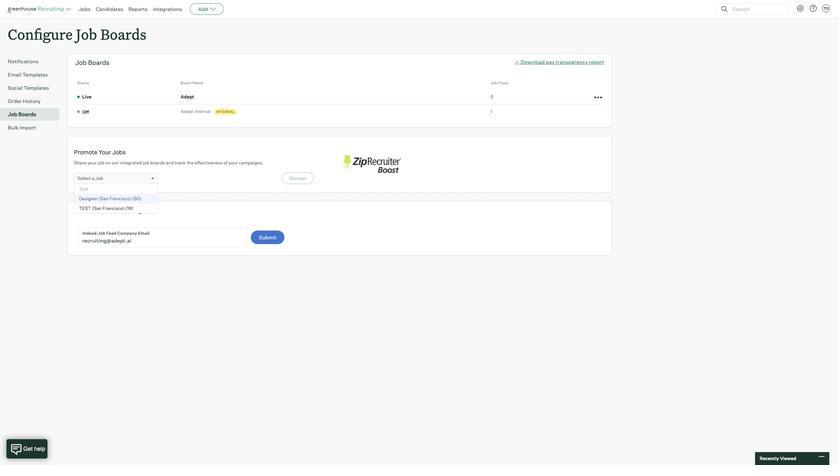 Task type: locate. For each thing, give the bounding box(es) containing it.
(san right test
[[92, 205, 102, 211]]

designer (san francisco) (50)
[[79, 196, 141, 201]]

2 vertical spatial boards
[[18, 111, 36, 118]]

boards
[[100, 25, 146, 44], [88, 59, 110, 67], [18, 111, 36, 118]]

internal down adept "link"
[[195, 109, 211, 114]]

1 horizontal spatial jobs
[[112, 149, 126, 156]]

0 vertical spatial job boards
[[75, 59, 110, 67]]

1 vertical spatial francisco)
[[103, 205, 125, 211]]

job up status
[[75, 59, 87, 67]]

email templates
[[8, 71, 48, 78]]

1 your from the left
[[87, 160, 97, 165]]

boards up status
[[88, 59, 110, 67]]

history
[[23, 98, 41, 104]]

templates for social templates
[[24, 85, 49, 91]]

your right of at the left
[[229, 160, 238, 165]]

import
[[20, 124, 36, 131]]

1 vertical spatial templates
[[24, 85, 49, 91]]

0 horizontal spatial job
[[98, 160, 104, 165]]

templates down email templates link
[[24, 85, 49, 91]]

download
[[521, 59, 545, 65]]

1 horizontal spatial job boards
[[75, 59, 110, 67]]

templates for email templates
[[22, 71, 48, 78]]

2 adept from the top
[[181, 109, 194, 114]]

2 your from the left
[[229, 160, 238, 165]]

adept inside "link"
[[181, 94, 194, 99]]

jobs left candidates link
[[79, 6, 91, 12]]

1 horizontal spatial your
[[229, 160, 238, 165]]

job boards up bulk import at the top of the page
[[8, 111, 36, 118]]

francisco) for (50)
[[110, 196, 131, 201]]

1 adept from the top
[[181, 94, 194, 99]]

job up bulk
[[8, 111, 17, 118]]

adept for adept
[[181, 94, 194, 99]]

adept internal
[[181, 109, 211, 114]]

integrations link
[[153, 6, 182, 12]]

adept down adept "link"
[[181, 109, 194, 114]]

3
[[491, 94, 493, 99]]

designer (san francisco) (50) option
[[74, 194, 158, 204]]

boards up import
[[18, 111, 36, 118]]

recently viewed
[[760, 456, 797, 461]]

1
[[491, 109, 492, 114]]

report
[[589, 59, 604, 65]]

adept down 'board'
[[181, 94, 194, 99]]

td button
[[821, 3, 832, 14]]

job
[[98, 160, 104, 165], [143, 160, 149, 165]]

job boards up status
[[75, 59, 110, 67]]

share your job on our integrated job boards and track the effectiveness of your campaigns.
[[74, 160, 264, 165]]

integrations
[[153, 6, 182, 12]]

adept
[[181, 94, 194, 99], [181, 109, 194, 114]]

campaigns.
[[239, 160, 264, 165]]

download pay transparency report
[[521, 59, 604, 65]]

viewed
[[780, 456, 797, 461]]

0 horizontal spatial jobs
[[79, 6, 91, 12]]

templates
[[22, 71, 48, 78], [24, 85, 49, 91]]

candidates link
[[96, 6, 123, 12]]

(san for test
[[92, 205, 102, 211]]

candidates
[[96, 6, 123, 12]]

internal
[[195, 109, 211, 114], [216, 109, 235, 114]]

job
[[76, 25, 97, 44], [75, 59, 87, 67], [491, 80, 498, 85], [8, 111, 17, 118], [95, 175, 103, 181]]

effectiveness
[[195, 160, 223, 165]]

boards
[[150, 160, 165, 165]]

None field
[[78, 173, 79, 184]]

recently
[[760, 456, 779, 461]]

your
[[87, 160, 97, 165], [229, 160, 238, 165]]

add
[[198, 6, 208, 12]]

your
[[99, 149, 111, 156]]

job left boards
[[143, 160, 149, 165]]

track
[[175, 160, 186, 165]]

select
[[78, 175, 91, 181]]

0 vertical spatial francisco)
[[110, 196, 131, 201]]

francisco)
[[110, 196, 131, 201], [103, 205, 125, 211]]

global
[[75, 206, 95, 214]]

promote your jobs
[[74, 149, 126, 156]]

select a job
[[78, 175, 103, 181]]

reports link
[[128, 6, 148, 12]]

2 job from the left
[[143, 160, 149, 165]]

jobs up our
[[112, 149, 126, 156]]

1 horizontal spatial job
[[143, 160, 149, 165]]

(san
[[99, 196, 109, 201], [92, 205, 102, 211]]

(san up test (san francisco) (19)
[[99, 196, 109, 201]]

transparency
[[556, 59, 588, 65]]

pay
[[546, 59, 555, 65]]

0 horizontal spatial your
[[87, 160, 97, 165]]

internal right adept internal link
[[216, 109, 235, 114]]

1 vertical spatial boards
[[88, 59, 110, 67]]

global partner settings
[[75, 206, 146, 214]]

francisco) down designer (san francisco) (50) option
[[103, 205, 125, 211]]

3 link
[[491, 94, 493, 99]]

Indeed Job Feed Company Email text field
[[77, 228, 247, 247]]

job boards
[[75, 59, 110, 67], [8, 111, 36, 118]]

francisco) up test (san francisco) (19) option
[[110, 196, 131, 201]]

0 vertical spatial adept
[[181, 94, 194, 99]]

Search text field
[[731, 4, 783, 14]]

jobs
[[79, 6, 91, 12], [112, 149, 126, 156]]

1 vertical spatial (san
[[92, 205, 102, 211]]

adept internal link
[[181, 108, 213, 115]]

job left on
[[98, 160, 104, 165]]

your right share
[[87, 160, 97, 165]]

boards down candidates link
[[100, 25, 146, 44]]

(19)
[[125, 205, 133, 211]]

email
[[8, 71, 21, 78]]

bulk
[[8, 124, 19, 131]]

designer
[[79, 196, 98, 201]]

submit
[[259, 234, 277, 241]]

1 vertical spatial adept
[[181, 109, 194, 114]]

templates up social templates link
[[22, 71, 48, 78]]

francisco) for (19)
[[103, 205, 125, 211]]

0 vertical spatial (san
[[99, 196, 109, 201]]

0 vertical spatial templates
[[22, 71, 48, 78]]

(50)
[[132, 196, 141, 201]]

1 vertical spatial job boards
[[8, 111, 36, 118]]



Task type: describe. For each thing, give the bounding box(es) containing it.
1 vertical spatial jobs
[[112, 149, 126, 156]]

the
[[187, 160, 194, 165]]

1 job from the left
[[98, 160, 104, 165]]

notifications link
[[8, 58, 57, 65]]

download pay transparency report link
[[514, 59, 604, 65]]

partner
[[96, 206, 119, 214]]

job left posts at the top of the page
[[491, 80, 498, 85]]

configure image
[[797, 5, 804, 12]]

configure
[[8, 25, 73, 44]]

our
[[112, 160, 119, 165]]

social templates
[[8, 85, 49, 91]]

on
[[105, 160, 111, 165]]

configure job boards
[[8, 25, 146, 44]]

share
[[74, 160, 86, 165]]

0 horizontal spatial internal
[[195, 109, 211, 114]]

test (san francisco) (19)
[[79, 205, 133, 211]]

td
[[824, 6, 829, 11]]

posts
[[498, 80, 509, 85]]

of
[[224, 160, 228, 165]]

job posts
[[491, 80, 509, 85]]

status
[[77, 80, 89, 85]]

bulk import
[[8, 124, 36, 131]]

promote
[[74, 149, 97, 156]]

(san for designer
[[99, 196, 109, 201]]

test
[[79, 186, 88, 192]]

integrated
[[120, 160, 142, 165]]

jobs link
[[79, 6, 91, 12]]

job right the a
[[95, 175, 103, 181]]

1 horizontal spatial internal
[[216, 109, 235, 114]]

a
[[92, 175, 94, 181]]

add button
[[190, 3, 224, 15]]

test
[[79, 205, 91, 211]]

0 horizontal spatial job boards
[[8, 111, 36, 118]]

social templates link
[[8, 84, 57, 92]]

live
[[82, 94, 92, 100]]

job down jobs 'link'
[[76, 25, 97, 44]]

off
[[82, 109, 89, 115]]

email templates link
[[8, 71, 57, 79]]

order history link
[[8, 97, 57, 105]]

1 link
[[491, 109, 492, 114]]

notifications
[[8, 58, 39, 65]]

zip recruiter image
[[340, 152, 404, 177]]

order history
[[8, 98, 41, 104]]

greenhouse recruiting image
[[8, 5, 66, 13]]

and
[[166, 160, 174, 165]]

test (san francisco) (19) option
[[74, 204, 158, 213]]

board name
[[181, 80, 203, 85]]

reports
[[128, 6, 148, 12]]

adept link
[[181, 94, 196, 100]]

order
[[8, 98, 22, 104]]

social
[[8, 85, 22, 91]]

td button
[[823, 5, 830, 12]]

0 vertical spatial boards
[[100, 25, 146, 44]]

0 vertical spatial jobs
[[79, 6, 91, 12]]

job boards link
[[8, 111, 57, 118]]

submit button
[[251, 231, 285, 244]]

bulk import link
[[8, 124, 57, 131]]

adept for adept internal
[[181, 109, 194, 114]]

name
[[192, 80, 203, 85]]

settings
[[120, 206, 146, 214]]

board
[[181, 80, 192, 85]]



Task type: vqa. For each thing, say whether or not it's contained in the screenshot.
Offer associated with TEST
no



